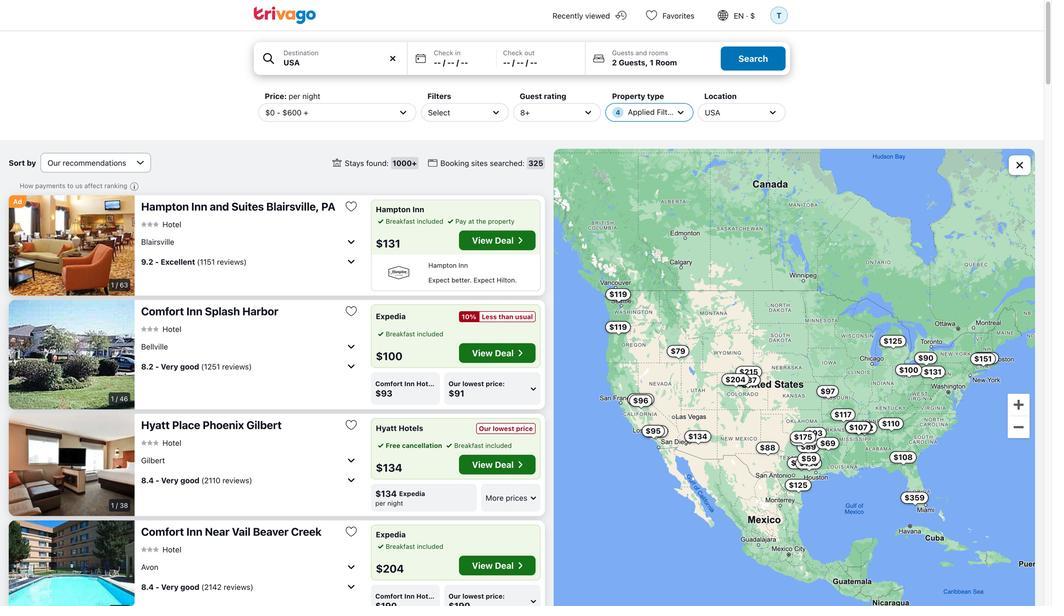 Task type: describe. For each thing, give the bounding box(es) containing it.
pay at the property button
[[446, 216, 515, 226]]

map region
[[554, 149, 1035, 606]]

sort by
[[9, 158, 36, 167]]

view for $100
[[472, 348, 493, 358]]

$204 inside $131 $204
[[725, 375, 746, 384]]

comfort inn splash harbor button
[[141, 304, 336, 318]]

property
[[612, 92, 645, 101]]

view for $131
[[472, 235, 493, 246]]

1 / 46
[[111, 395, 128, 403]]

phoenix
[[203, 419, 244, 431]]

0 horizontal spatial $204
[[376, 562, 404, 575]]

$131 $204
[[725, 367, 942, 384]]

hotel for hyatt place phoenix gilbert
[[162, 438, 181, 447]]

lowest for our lowest price
[[493, 425, 514, 432]]

rooms
[[649, 49, 668, 57]]

8.4 for comfort inn near vail beaver creek
[[141, 583, 154, 592]]

hotel button for hyatt place phoenix gilbert
[[141, 438, 181, 448]]

hotel button for comfort inn near vail beaver creek
[[141, 545, 181, 554]]

view for $204
[[472, 560, 493, 571]]

type
[[647, 92, 664, 101]]

1 inside guests and rooms 2 guests, 1 room
[[650, 58, 654, 67]]

comfort for comfort inn splash harbor
[[141, 305, 184, 318]]

stays found: 1000+
[[345, 159, 417, 168]]

0 vertical spatial per
[[289, 92, 300, 101]]

comfort inn near vail beaver creek button
[[141, 525, 336, 539]]

affect
[[84, 182, 102, 190]]

$69
[[820, 439, 836, 448]]

reviews) for near
[[224, 583, 253, 592]]

recently
[[553, 11, 583, 20]]

applied filters
[[628, 108, 678, 117]]

1000+
[[392, 159, 417, 168]]

deal for $204
[[495, 560, 514, 571]]

price
[[516, 425, 533, 432]]

2 vertical spatial $134
[[375, 489, 397, 499]]

room
[[655, 58, 677, 67]]

1 horizontal spatial per
[[375, 499, 386, 507]]

reviews) right (1151 at the left of the page
[[217, 257, 247, 266]]

our lowest price
[[479, 425, 533, 432]]

Destination field
[[254, 42, 407, 75]]

inn inside button
[[191, 200, 207, 213]]

more
[[486, 493, 504, 502]]

10%
[[462, 313, 476, 321]]

comfort for comfort inn near vail beaver creek
[[141, 525, 184, 538]]

$107 button
[[845, 421, 871, 433]]

$215
[[739, 367, 758, 376]]

$79 button
[[667, 345, 689, 357]]

than
[[499, 313, 513, 321]]

1 horizontal spatial $125 button
[[880, 335, 906, 347]]

(2110
[[201, 476, 220, 485]]

9.2
[[141, 257, 153, 266]]

1 $119 from the top
[[609, 290, 627, 299]]

guest
[[520, 92, 542, 101]]

good for near
[[180, 583, 199, 592]]

the
[[476, 217, 486, 225]]

0 vertical spatial hampton inn
[[376, 205, 424, 214]]

·
[[746, 11, 748, 20]]

excellent
[[161, 257, 195, 266]]

8.2
[[141, 362, 153, 371]]

check for check in -- / -- / --
[[434, 49, 453, 57]]

+
[[304, 108, 308, 117]]

view deal button for $204
[[459, 556, 536, 576]]

comfort inn splash harbor
[[141, 305, 278, 318]]

and inside guests and rooms 2 guests, 1 room
[[636, 49, 647, 57]]

by
[[27, 158, 36, 167]]

vail
[[232, 525, 251, 538]]

and inside button
[[210, 200, 229, 213]]

hotel for comfort inn near vail beaver creek
[[162, 545, 181, 554]]

hotels for comfort inn hotels $93
[[416, 380, 438, 388]]

2 vertical spatial expedia
[[376, 530, 406, 539]]

1 horizontal spatial hampton
[[376, 205, 411, 214]]

0 vertical spatial gilbert
[[246, 419, 282, 431]]

how payments to us affect ranking button
[[20, 182, 142, 193]]

comfort for comfort inn hotels $93
[[375, 380, 403, 388]]

$59
[[801, 454, 817, 463]]

clear image
[[388, 54, 398, 63]]

1 vertical spatial expedia
[[399, 490, 425, 498]]

comfort inn hotels button
[[371, 585, 440, 606]]

reviews) for phoenix
[[222, 476, 252, 485]]

$187 button
[[734, 374, 761, 386]]

in
[[455, 49, 461, 57]]

en · $ button
[[708, 0, 768, 31]]

1 vertical spatial $134
[[376, 461, 402, 474]]

sort
[[9, 158, 25, 167]]

$187
[[738, 376, 757, 385]]

0 horizontal spatial gilbert
[[141, 456, 165, 465]]

blairsville
[[141, 237, 174, 246]]

cancellation
[[402, 442, 442, 449]]

$90
[[918, 354, 934, 363]]

2 expect from the left
[[474, 276, 495, 284]]

location
[[704, 92, 737, 101]]

view deal button for $134
[[459, 455, 536, 475]]

$268 button
[[790, 434, 818, 446]]

$112 button
[[643, 425, 668, 438]]

hampton inn and suites blairsville, pa
[[141, 200, 335, 213]]

$126 for topmost '$126' button
[[849, 423, 868, 432]]

very for comfort inn near vail beaver creek
[[161, 583, 178, 592]]

deal for $131
[[495, 235, 514, 246]]

$112
[[647, 427, 664, 436]]

$149 button
[[972, 352, 999, 364]]

hyatt place phoenix gilbert button
[[141, 418, 336, 432]]

$91
[[449, 388, 464, 399]]

pay at the property
[[455, 217, 515, 225]]

search button
[[721, 47, 786, 71]]

guests,
[[619, 58, 648, 67]]

hampton inn and suites blairsville, pa, (blairsville, usa) image
[[9, 195, 135, 296]]

$125 for the right $125 button
[[884, 337, 902, 346]]

$97
[[820, 387, 835, 396]]

ad button
[[9, 195, 26, 208]]

place
[[172, 419, 200, 431]]

price: per night
[[265, 92, 320, 101]]

beaver
[[253, 525, 289, 538]]

hyatt for hyatt place phoenix gilbert
[[141, 419, 170, 431]]

harbor
[[242, 305, 278, 318]]

view deal for $131
[[472, 235, 514, 246]]

view for $134
[[472, 460, 493, 470]]

more prices
[[486, 493, 527, 502]]

expect better. expect hilton.
[[428, 276, 517, 284]]

$100 button
[[895, 364, 922, 376]]

hampton inside button
[[141, 200, 189, 213]]

1 for comfort inn splash harbor
[[111, 395, 114, 403]]

1 for hyatt place phoenix gilbert
[[111, 502, 114, 509]]

$93 inside "button"
[[807, 429, 823, 438]]

recently viewed
[[553, 11, 610, 20]]

t
[[777, 11, 782, 20]]

$110 button
[[878, 418, 904, 430]]

per night
[[375, 499, 403, 507]]

guests
[[612, 49, 634, 57]]

1 vertical spatial filters
[[657, 108, 678, 117]]

$100 inside button
[[899, 365, 918, 374]]

$134 button
[[684, 431, 711, 443]]

2 $119 from the top
[[609, 323, 627, 332]]

$359
[[904, 493, 925, 502]]

pay
[[455, 217, 466, 225]]

$131 for $131
[[376, 237, 400, 250]]

how payments to us affect ranking
[[20, 182, 127, 190]]



Task type: locate. For each thing, give the bounding box(es) containing it.
3 hotel button from the top
[[141, 438, 181, 448]]

1 vertical spatial $204
[[376, 562, 404, 575]]

0 vertical spatial our
[[449, 380, 461, 388]]

1 horizontal spatial $100
[[899, 365, 918, 374]]

0 horizontal spatial filters
[[427, 92, 451, 101]]

1 very from the top
[[161, 362, 178, 371]]

$134 up per night
[[375, 489, 397, 499]]

hotel button up the blairsville
[[141, 220, 181, 229]]

1 horizontal spatial expect
[[474, 276, 495, 284]]

filters
[[427, 92, 451, 101], [657, 108, 678, 117]]

2 vertical spatial good
[[180, 583, 199, 592]]

deal for $134
[[495, 460, 514, 470]]

applied
[[628, 108, 655, 117]]

2 view deal button from the top
[[459, 343, 536, 363]]

comfort inn splash harbor, (bellville, usa) image
[[9, 300, 135, 409]]

$131 down $90 button
[[924, 367, 942, 376]]

$125 up $100 button
[[884, 337, 902, 346]]

check
[[434, 49, 453, 57], [503, 49, 523, 57]]

view up our lowest price:
[[472, 560, 493, 571]]

2 8.4 from the top
[[141, 583, 154, 592]]

at
[[468, 217, 474, 225]]

good
[[180, 362, 199, 371], [180, 476, 199, 485], [180, 583, 199, 592]]

out
[[524, 49, 535, 57]]

hampton inn and suites blairsville, pa button
[[141, 200, 336, 213]]

1 vertical spatial night
[[387, 499, 403, 507]]

3 deal from the top
[[495, 460, 514, 470]]

view deal button up our lowest price: button
[[459, 556, 536, 576]]

$100 up 'comfort inn hotels $93'
[[376, 350, 402, 362]]

hyatt place phoenix gilbert
[[141, 419, 282, 431]]

3 view deal from the top
[[472, 460, 514, 470]]

1 vertical spatial $125
[[789, 481, 808, 490]]

deal up "more prices"
[[495, 460, 514, 470]]

view deal button for $100
[[459, 343, 536, 363]]

2 view deal from the top
[[472, 348, 514, 358]]

hotel button up "bellville"
[[141, 324, 181, 334]]

2 horizontal spatial hampton
[[428, 262, 457, 269]]

hotel up 8.4 - very good (2142 reviews)
[[162, 545, 181, 554]]

view down the
[[472, 235, 493, 246]]

how
[[20, 182, 33, 190]]

gilbert up gilbert button at the left of the page
[[246, 419, 282, 431]]

2 very from the top
[[161, 476, 178, 485]]

inn
[[191, 200, 207, 213], [412, 205, 424, 214], [458, 262, 468, 269], [186, 305, 202, 318], [404, 380, 415, 388], [186, 525, 202, 538], [404, 592, 415, 600]]

bellville button
[[141, 338, 358, 355]]

free cancellation button
[[376, 441, 442, 451]]

$119
[[609, 290, 627, 299], [609, 323, 627, 332]]

1 vertical spatial gilbert
[[141, 456, 165, 465]]

our inside the our lowest price: $91
[[449, 380, 461, 388]]

deal up our lowest price: button
[[495, 560, 514, 571]]

1 horizontal spatial $93
[[807, 429, 823, 438]]

0 vertical spatial 8.4
[[141, 476, 154, 485]]

usa
[[705, 108, 720, 117]]

destination
[[283, 49, 319, 57]]

1
[[650, 58, 654, 67], [111, 281, 114, 289], [111, 395, 114, 403], [111, 502, 114, 509]]

$125 button
[[880, 335, 906, 347], [785, 479, 811, 491]]

1 horizontal spatial hyatt
[[376, 424, 397, 433]]

0 vertical spatial and
[[636, 49, 647, 57]]

$151
[[974, 354, 992, 363]]

1 hotel button from the top
[[141, 220, 181, 229]]

breakfast included button
[[376, 216, 443, 226], [376, 329, 443, 339], [444, 441, 512, 451], [376, 542, 443, 551]]

comfort inn hotels
[[375, 592, 438, 600]]

view up more
[[472, 460, 493, 470]]

$493
[[791, 459, 811, 468]]

our for our lowest price:
[[449, 592, 461, 600]]

0 horizontal spatial per
[[289, 92, 300, 101]]

1 $119 button from the top
[[605, 288, 631, 300]]

4 view deal from the top
[[472, 560, 514, 571]]

hampton inn down the 1000+
[[376, 205, 424, 214]]

check for check out -- / -- / --
[[503, 49, 523, 57]]

2 vertical spatial lowest
[[462, 592, 484, 600]]

1 vertical spatial $93
[[807, 429, 823, 438]]

very left the (2110
[[161, 476, 178, 485]]

1 vertical spatial good
[[180, 476, 199, 485]]

view
[[472, 235, 493, 246], [472, 348, 493, 358], [472, 460, 493, 470], [472, 560, 493, 571]]

1 vertical spatial $131
[[924, 367, 942, 376]]

1 view deal from the top
[[472, 235, 514, 246]]

filters up select
[[427, 92, 451, 101]]

8.4 for hyatt place phoenix gilbert
[[141, 476, 154, 485]]

hampton inn up better.
[[428, 262, 468, 269]]

1 expect from the left
[[428, 276, 450, 284]]

favorites
[[663, 11, 694, 20]]

price: for our lowest price: $91
[[486, 380, 505, 388]]

0 horizontal spatial hampton inn
[[376, 205, 424, 214]]

0 vertical spatial $125 button
[[880, 335, 906, 347]]

$126 button down $89 button
[[795, 457, 822, 469]]

$89 $108
[[801, 442, 913, 462]]

0 vertical spatial good
[[180, 362, 199, 371]]

view deal button up more
[[459, 455, 536, 475]]

lowest inside the our lowest price: $91
[[462, 380, 484, 388]]

and
[[636, 49, 647, 57], [210, 200, 229, 213]]

1 left 46
[[111, 395, 114, 403]]

and left suites
[[210, 200, 229, 213]]

good left the (2110
[[180, 476, 199, 485]]

4 hotel from the top
[[162, 545, 181, 554]]

1 left 63
[[111, 281, 114, 289]]

view deal button down 10% less than usual
[[459, 343, 536, 363]]

0 vertical spatial hotels
[[416, 380, 438, 388]]

lowest for our lowest price:
[[462, 592, 484, 600]]

hotel
[[162, 220, 181, 229], [162, 325, 181, 334], [162, 438, 181, 447], [162, 545, 181, 554]]

hampton
[[141, 200, 189, 213], [376, 205, 411, 214], [428, 262, 457, 269]]

-
[[434, 58, 437, 67], [437, 58, 441, 67], [447, 58, 451, 67], [451, 58, 455, 67], [461, 58, 464, 67], [464, 58, 468, 67], [503, 58, 507, 67], [507, 58, 510, 67], [517, 58, 520, 67], [520, 58, 524, 67], [530, 58, 534, 67], [534, 58, 537, 67], [277, 108, 280, 117], [155, 257, 159, 266], [155, 362, 159, 371], [156, 476, 159, 485], [156, 583, 159, 592]]

our lowest price: button
[[444, 585, 541, 606]]

more prices button
[[481, 484, 541, 512]]

0 horizontal spatial hyatt
[[141, 419, 170, 431]]

$89 button
[[797, 441, 820, 453]]

1 horizontal spatial check
[[503, 49, 523, 57]]

$131 for $131 $204
[[924, 367, 942, 376]]

hotel button down place
[[141, 438, 181, 448]]

1 vertical spatial hampton inn
[[428, 262, 468, 269]]

0 horizontal spatial $126 button
[[795, 457, 822, 469]]

1 vertical spatial per
[[375, 499, 386, 507]]

hyatt
[[141, 419, 170, 431], [376, 424, 397, 433]]

good left (2142
[[180, 583, 199, 592]]

1 vertical spatial $119 button
[[605, 321, 631, 333]]

check inside check out -- / -- / --
[[503, 49, 523, 57]]

$268
[[794, 435, 814, 444]]

$131 inside $131 $204
[[924, 367, 942, 376]]

8.4 - very good (2142 reviews)
[[141, 583, 253, 592]]

$215 button
[[736, 366, 762, 378]]

hampton up the blairsville
[[141, 200, 189, 213]]

2 vertical spatial very
[[161, 583, 178, 592]]

1 horizontal spatial filters
[[657, 108, 678, 117]]

1 vertical spatial $119
[[609, 323, 627, 332]]

$134 right $112 "button"
[[688, 432, 707, 441]]

hampton inn image
[[376, 265, 422, 280]]

view deal up more
[[472, 460, 514, 470]]

0 vertical spatial very
[[161, 362, 178, 371]]

1 horizontal spatial $126 button
[[845, 421, 872, 433]]

good left (1251
[[180, 362, 199, 371]]

property type
[[612, 92, 664, 101]]

0 horizontal spatial hampton
[[141, 200, 189, 213]]

creek
[[291, 525, 322, 538]]

expedia down per night
[[376, 530, 406, 539]]

63
[[120, 281, 128, 289]]

0 vertical spatial $126
[[849, 423, 868, 432]]

2 $119 button from the top
[[605, 321, 631, 333]]

2 check from the left
[[503, 49, 523, 57]]

booking sites searched: 325
[[440, 159, 543, 168]]

$125 button up $100 button
[[880, 335, 906, 347]]

1 horizontal spatial $126
[[849, 423, 868, 432]]

0 vertical spatial $125
[[884, 337, 902, 346]]

expedia down hampton inn image
[[376, 312, 406, 321]]

deal down than
[[495, 348, 514, 358]]

reviews) down bellville button
[[222, 362, 252, 371]]

$93 inside 'comfort inn hotels $93'
[[375, 388, 392, 399]]

select
[[428, 108, 450, 117]]

0 horizontal spatial expect
[[428, 276, 450, 284]]

to
[[67, 182, 73, 190]]

price:
[[265, 92, 287, 101]]

$204 button
[[722, 374, 749, 386]]

hyatt place phoenix gilbert, (gilbert, usa) image
[[9, 414, 135, 516]]

0 vertical spatial filters
[[427, 92, 451, 101]]

blairsville,
[[266, 200, 319, 213]]

1 down rooms
[[650, 58, 654, 67]]

0 horizontal spatial $93
[[375, 388, 392, 399]]

2 hotel from the top
[[162, 325, 181, 334]]

very for comfort inn splash harbor
[[161, 362, 178, 371]]

1 hotel from the top
[[162, 220, 181, 229]]

hampton down the 1000+
[[376, 205, 411, 214]]

1 view from the top
[[472, 235, 493, 246]]

$108 button
[[890, 451, 917, 463]]

1 view deal button from the top
[[459, 231, 536, 250]]

4 deal from the top
[[495, 560, 514, 571]]

$59 button
[[797, 453, 820, 465]]

hotel up "bellville"
[[162, 325, 181, 334]]

1 vertical spatial 8.4
[[141, 583, 154, 592]]

0 horizontal spatial $131
[[376, 237, 400, 250]]

expedia up per night
[[399, 490, 425, 498]]

$125 for bottommost $125 button
[[789, 481, 808, 490]]

$100 down $90 button
[[899, 365, 918, 374]]

hotel down place
[[162, 438, 181, 447]]

0 vertical spatial $100
[[376, 350, 402, 362]]

gilbert button
[[141, 452, 358, 469]]

2 vertical spatial our
[[449, 592, 461, 600]]

0 vertical spatial expedia
[[376, 312, 406, 321]]

our right comfort inn hotels
[[449, 592, 461, 600]]

1 / 38
[[111, 502, 128, 509]]

$95
[[646, 427, 661, 436]]

0 vertical spatial $134
[[688, 432, 707, 441]]

2 view from the top
[[472, 348, 493, 358]]

8+
[[520, 108, 530, 117]]

1 vertical spatial $125 button
[[785, 479, 811, 491]]

lowest for our lowest price: $91
[[462, 380, 484, 388]]

check left in
[[434, 49, 453, 57]]

1 vertical spatial lowest
[[493, 425, 514, 432]]

0 horizontal spatial $125 button
[[785, 479, 811, 491]]

1 horizontal spatial night
[[387, 499, 403, 507]]

reviews) down avon button
[[224, 583, 253, 592]]

hotels left our lowest price:
[[416, 592, 438, 600]]

1 vertical spatial hotels
[[399, 424, 423, 433]]

1 vertical spatial and
[[210, 200, 229, 213]]

2 good from the top
[[180, 476, 199, 485]]

ranking
[[104, 182, 127, 190]]

comfort inside 'comfort inn hotels $93'
[[375, 380, 403, 388]]

our up $91
[[449, 380, 461, 388]]

1 left 38
[[111, 502, 114, 509]]

gilbert up 8.4 - very good (2110 reviews)
[[141, 456, 165, 465]]

comfort for comfort inn hotels
[[375, 592, 403, 600]]

breakfast
[[386, 217, 415, 225], [386, 330, 415, 338], [454, 442, 484, 449], [386, 543, 415, 550]]

$122
[[855, 423, 873, 432]]

hyatt up the free
[[376, 424, 397, 433]]

hyatt left place
[[141, 419, 170, 431]]

very right 8.2
[[161, 362, 178, 371]]

included
[[417, 217, 443, 225], [417, 330, 443, 338], [485, 442, 512, 449], [417, 543, 443, 550]]

0 horizontal spatial $100
[[376, 350, 402, 362]]

2
[[612, 58, 617, 67]]

check inside check in -- / -- / --
[[434, 49, 453, 57]]

hampton up better.
[[428, 262, 457, 269]]

$126 button down $117 button
[[845, 421, 872, 433]]

suites
[[231, 200, 264, 213]]

$126 for the bottommost '$126' button
[[799, 459, 818, 468]]

view deal down less
[[472, 348, 514, 358]]

0 vertical spatial $126 button
[[845, 421, 872, 433]]

viewed
[[585, 11, 610, 20]]

1 check from the left
[[434, 49, 453, 57]]

$134 inside button
[[688, 432, 707, 441]]

0 vertical spatial $131
[[376, 237, 400, 250]]

less
[[482, 313, 497, 321]]

8.2 - very good (1251 reviews)
[[141, 362, 252, 371]]

expect left hilton.
[[474, 276, 495, 284]]

0 horizontal spatial $126
[[799, 459, 818, 468]]

recently viewed button
[[539, 0, 636, 31]]

$0 - $600 +
[[265, 108, 308, 117]]

deal for $100
[[495, 348, 514, 358]]

price: for our lowest price:
[[486, 592, 505, 600]]

Destination search field
[[283, 57, 400, 68]]

check in -- / -- / --
[[434, 49, 468, 67]]

2 vertical spatial hotels
[[416, 592, 438, 600]]

$134 down the free
[[376, 461, 402, 474]]

1 deal from the top
[[495, 235, 514, 246]]

payments
[[35, 182, 65, 190]]

1 horizontal spatial and
[[636, 49, 647, 57]]

very left (2142
[[161, 583, 178, 592]]

1 vertical spatial price:
[[486, 592, 505, 600]]

3 good from the top
[[180, 583, 199, 592]]

0 vertical spatial night
[[302, 92, 320, 101]]

hotel for comfort inn splash harbor
[[162, 325, 181, 334]]

$126 down $89 button
[[799, 459, 818, 468]]

and up 'guests,'
[[636, 49, 647, 57]]

2 price: from the top
[[486, 592, 505, 600]]

0 horizontal spatial check
[[434, 49, 453, 57]]

3 hotel from the top
[[162, 438, 181, 447]]

our for our lowest price: $91
[[449, 380, 461, 388]]

1 horizontal spatial hampton inn
[[428, 262, 468, 269]]

view deal for $134
[[472, 460, 514, 470]]

free
[[386, 442, 400, 449]]

4 view from the top
[[472, 560, 493, 571]]

hotels inside 'comfort inn hotels $93'
[[416, 380, 438, 388]]

1 horizontal spatial $204
[[725, 375, 746, 384]]

0 vertical spatial $119 button
[[605, 288, 631, 300]]

searched:
[[490, 159, 525, 168]]

1 price: from the top
[[486, 380, 505, 388]]

$131 up hampton inn image
[[376, 237, 400, 250]]

1 vertical spatial $126 button
[[795, 457, 822, 469]]

deal down property
[[495, 235, 514, 246]]

reviews) for splash
[[222, 362, 252, 371]]

0 horizontal spatial and
[[210, 200, 229, 213]]

$100
[[376, 350, 402, 362], [899, 365, 918, 374]]

1 vertical spatial our
[[479, 425, 491, 432]]

3 view deal button from the top
[[459, 455, 536, 475]]

reviews) down gilbert button at the left of the page
[[222, 476, 252, 485]]

0 horizontal spatial night
[[302, 92, 320, 101]]

(1251
[[201, 362, 220, 371]]

comfort inn near vail beaver creek, (avon, usa) image
[[9, 521, 135, 606]]

$89
[[801, 442, 816, 451]]

price: inside the our lowest price: $91
[[486, 380, 505, 388]]

1 vertical spatial $100
[[899, 365, 918, 374]]

view deal button for $131
[[459, 231, 536, 250]]

price: inside button
[[486, 592, 505, 600]]

$149
[[976, 354, 995, 363]]

rating
[[544, 92, 566, 101]]

view deal button down property
[[459, 231, 536, 250]]

hampton inn
[[376, 205, 424, 214], [428, 262, 468, 269]]

3 view from the top
[[472, 460, 493, 470]]

our for our lowest price
[[479, 425, 491, 432]]

$125 button down the $493 button
[[785, 479, 811, 491]]

reviews)
[[217, 257, 247, 266], [222, 362, 252, 371], [222, 476, 252, 485], [224, 583, 253, 592]]

$90 button
[[914, 352, 937, 364]]

hotels up the "free cancellation" button in the bottom of the page
[[399, 424, 423, 433]]

our left 'price'
[[479, 425, 491, 432]]

good for phoenix
[[180, 476, 199, 485]]

splash
[[205, 305, 240, 318]]

9.2 - excellent (1151 reviews)
[[141, 257, 247, 266]]

4 hotel button from the top
[[141, 545, 181, 554]]

0 vertical spatial lowest
[[462, 380, 484, 388]]

hotel button for comfort inn splash harbor
[[141, 324, 181, 334]]

guests and rooms 2 guests, 1 room
[[612, 49, 677, 67]]

our inside button
[[449, 592, 461, 600]]

very for hyatt place phoenix gilbert
[[161, 476, 178, 485]]

hotels inside button
[[416, 592, 438, 600]]

1 vertical spatial $126
[[799, 459, 818, 468]]

hotels left the our lowest price: $91
[[416, 380, 438, 388]]

view deal for $204
[[472, 560, 514, 571]]

1 horizontal spatial $131
[[924, 367, 942, 376]]

2 deal from the top
[[495, 348, 514, 358]]

view deal for $100
[[472, 348, 514, 358]]

view up the our lowest price: $91
[[472, 348, 493, 358]]

trivago logo image
[[254, 7, 316, 24]]

hyatt inside button
[[141, 419, 170, 431]]

$175
[[794, 433, 812, 442]]

$125 down the $493 button
[[789, 481, 808, 490]]

hotels for comfort inn hotels
[[416, 592, 438, 600]]

hotel up the blairsville
[[162, 220, 181, 229]]

1 vertical spatial very
[[161, 476, 178, 485]]

1 8.4 from the top
[[141, 476, 154, 485]]

$126 down $117 button
[[849, 423, 868, 432]]

hyatt for hyatt hotels
[[376, 424, 397, 433]]

0 vertical spatial $119
[[609, 290, 627, 299]]

inn inside 'comfort inn hotels $93'
[[404, 380, 415, 388]]

expect left better.
[[428, 276, 450, 284]]

1 horizontal spatial $125
[[884, 337, 902, 346]]

per
[[289, 92, 300, 101], [375, 499, 386, 507]]

4 view deal button from the top
[[459, 556, 536, 576]]

filters down type
[[657, 108, 678, 117]]

check left the out
[[503, 49, 523, 57]]

search
[[738, 53, 768, 64]]

view deal up our lowest price: button
[[472, 560, 514, 571]]

3 very from the top
[[161, 583, 178, 592]]

0 horizontal spatial $125
[[789, 481, 808, 490]]

view deal down pay at the property at the top left of page
[[472, 235, 514, 246]]

1 good from the top
[[180, 362, 199, 371]]

1 / 63
[[111, 281, 128, 289]]

0 vertical spatial $204
[[725, 375, 746, 384]]

good for splash
[[180, 362, 199, 371]]

1 for hampton inn and suites blairsville, pa
[[111, 281, 114, 289]]

0 vertical spatial $93
[[375, 388, 392, 399]]

hilton.
[[497, 276, 517, 284]]

lowest inside button
[[462, 592, 484, 600]]

1 horizontal spatial gilbert
[[246, 419, 282, 431]]

hotel button up avon
[[141, 545, 181, 554]]

2 hotel button from the top
[[141, 324, 181, 334]]

0 vertical spatial price:
[[486, 380, 505, 388]]



Task type: vqa. For each thing, say whether or not it's contained in the screenshot.


